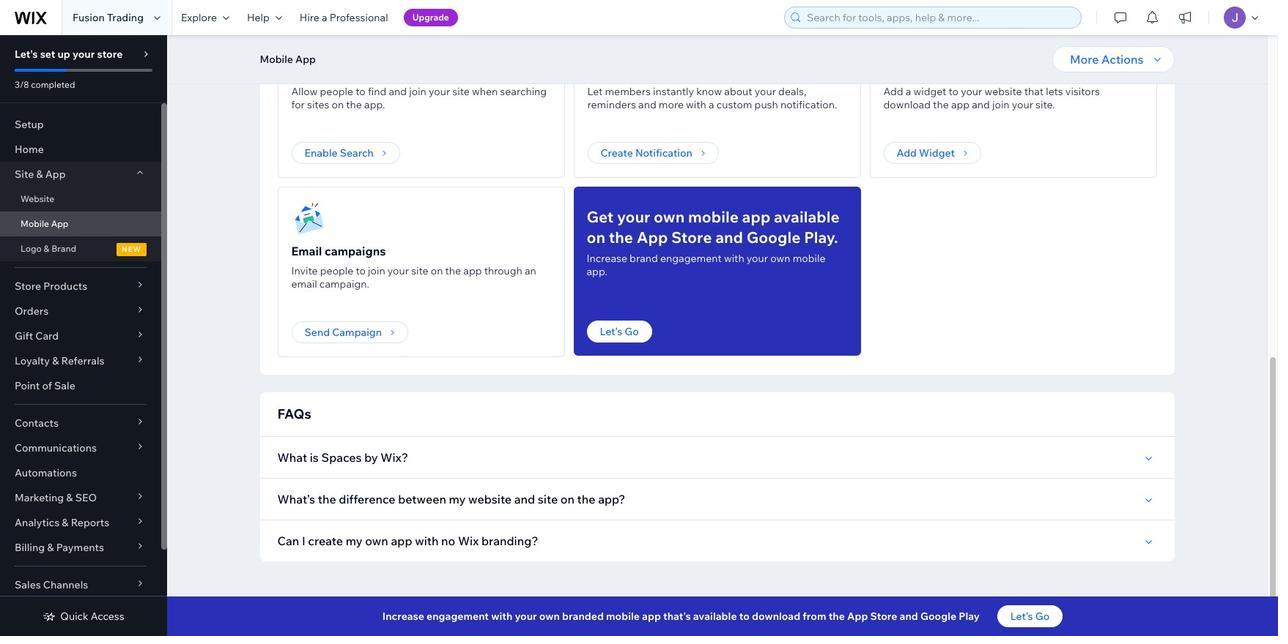 Task type: describe. For each thing, give the bounding box(es) containing it.
1 vertical spatial google
[[921, 611, 957, 624]]

email campaigns heading
[[291, 243, 386, 260]]

your inside site search allow people to find and join your site when searching for sites on the app.
[[429, 85, 450, 98]]

a inside download the mobile app widget add a widget to your website that lets visitors download the app and join your site.
[[906, 85, 911, 98]]

site for search
[[291, 65, 314, 79]]

brand
[[51, 243, 76, 254]]

app inside dropdown button
[[45, 168, 66, 181]]

analytics
[[15, 517, 60, 530]]

site search heading
[[291, 63, 354, 81]]

to inside download the mobile app widget add a widget to your website that lets visitors download the app and join your site.
[[949, 85, 959, 98]]

point of sale
[[15, 380, 75, 393]]

quick
[[60, 611, 88, 624]]

can
[[277, 534, 299, 549]]

about
[[724, 85, 753, 98]]

find
[[368, 85, 387, 98]]

let
[[587, 85, 603, 98]]

deals,
[[778, 85, 806, 98]]

increase inside get your own mobile app available on the app store and google play. increase brand engagement with your own mobile app.
[[587, 252, 627, 265]]

faqs
[[277, 406, 311, 423]]

3/8
[[15, 79, 29, 90]]

google inside get your own mobile app available on the app store and google play. increase brand engagement with your own mobile app.
[[747, 228, 801, 247]]

add widget
[[897, 147, 955, 160]]

your inside let members instantly know about your deals, reminders and more with a custom push notification.
[[755, 85, 776, 98]]

brand
[[630, 252, 658, 265]]

sales
[[15, 579, 41, 592]]

automations link
[[0, 461, 161, 486]]

let's for the top let's go button
[[600, 325, 622, 339]]

i
[[302, 534, 305, 549]]

search
[[316, 65, 354, 79]]

mobile app for mobile app link
[[21, 218, 69, 229]]

and inside get your own mobile app available on the app store and google play. increase brand engagement with your own mobile app.
[[715, 228, 743, 247]]

mobile for mobile app link
[[21, 218, 49, 229]]

notification
[[635, 147, 693, 160]]

logo
[[21, 243, 42, 254]]

get
[[587, 207, 614, 226]]

engagement inside get your own mobile app available on the app store and google play. increase brand engagement with your own mobile app.
[[660, 252, 722, 265]]

app inside download the mobile app widget add a widget to your website that lets visitors download the app and join your site.
[[1005, 65, 1029, 79]]

store inside popup button
[[15, 280, 41, 293]]

the right what's
[[318, 493, 336, 507]]

email campaigns invite people to join your site on the app through an email campaign.
[[291, 244, 536, 291]]

0 horizontal spatial available
[[693, 611, 737, 624]]

automations
[[15, 467, 77, 480]]

add widget button
[[884, 142, 981, 164]]

push
[[755, 98, 778, 111]]

no
[[441, 534, 455, 549]]

website
[[21, 194, 54, 205]]

create
[[308, 534, 343, 549]]

loyalty & referrals button
[[0, 349, 161, 374]]

that
[[1024, 85, 1044, 98]]

download
[[884, 65, 940, 79]]

branded
[[562, 611, 604, 624]]

analytics & reports button
[[0, 511, 161, 536]]

that's
[[663, 611, 691, 624]]

email
[[291, 278, 317, 291]]

2 vertical spatial mobile
[[606, 611, 640, 624]]

& for site
[[36, 168, 43, 181]]

setup
[[15, 118, 44, 131]]

create notification
[[601, 147, 693, 160]]

& for analytics
[[62, 517, 69, 530]]

quick access button
[[43, 611, 124, 624]]

search
[[340, 147, 374, 160]]

marketing
[[15, 492, 64, 505]]

go for bottom let's go button
[[1035, 611, 1050, 624]]

site & app button
[[0, 162, 161, 187]]

1 vertical spatial let's go button
[[997, 606, 1063, 628]]

fusion
[[73, 11, 105, 24]]

upgrade
[[412, 12, 449, 23]]

enable search
[[305, 147, 374, 160]]

& for billing
[[47, 542, 54, 555]]

help
[[247, 11, 270, 24]]

let's set up your store
[[15, 48, 123, 61]]

the inside site search allow people to find and join your site when searching for sites on the app.
[[346, 98, 362, 111]]

site & app
[[15, 168, 66, 181]]

sidebar element
[[0, 35, 167, 637]]

0 horizontal spatial download
[[752, 611, 801, 624]]

1 horizontal spatial widget
[[1032, 65, 1071, 79]]

site for &
[[15, 168, 34, 181]]

to inside site search allow people to find and join your site when searching for sites on the app.
[[356, 85, 366, 98]]

products
[[43, 280, 87, 293]]

3/8 completed
[[15, 79, 75, 90]]

0 vertical spatial let's go button
[[587, 321, 652, 343]]

instantly
[[653, 85, 694, 98]]

join inside email campaigns invite people to join your site on the app through an email campaign.
[[368, 265, 385, 278]]

billing & payments button
[[0, 536, 161, 561]]

communications button
[[0, 436, 161, 461]]

the inside email campaigns invite people to join your site on the app through an email campaign.
[[445, 265, 461, 278]]

send campaign button
[[291, 322, 408, 344]]

0 horizontal spatial my
[[346, 534, 363, 549]]

hire
[[300, 11, 320, 24]]

to inside email campaigns invite people to join your site on the app through an email campaign.
[[356, 265, 366, 278]]

set
[[40, 48, 55, 61]]

download inside download the mobile app widget add a widget to your website that lets visitors download the app and join your site.
[[884, 98, 931, 111]]

loyalty
[[15, 355, 50, 368]]

actions
[[1102, 52, 1144, 67]]

app?
[[598, 493, 625, 507]]

setup link
[[0, 112, 161, 137]]

add inside download the mobile app widget add a widget to your website that lets visitors download the app and join your site.
[[884, 85, 904, 98]]

email
[[291, 244, 322, 259]]

campaign.
[[319, 278, 369, 291]]

searching
[[500, 85, 547, 98]]

marketing & seo
[[15, 492, 97, 505]]

your inside email campaigns invite people to join your site on the app through an email campaign.
[[388, 265, 409, 278]]

trading
[[107, 11, 144, 24]]

campaign
[[332, 326, 382, 339]]

let members instantly know about your deals, reminders and more with a custom push notification.
[[587, 85, 837, 111]]

app inside get your own mobile app available on the app store and google play. increase brand engagement with your own mobile app.
[[637, 228, 668, 247]]

more
[[659, 98, 684, 111]]

0 horizontal spatial widget
[[914, 85, 947, 98]]

your inside "sidebar" element
[[73, 48, 95, 61]]

branding?
[[482, 534, 538, 549]]

site.
[[1036, 98, 1055, 111]]

mobile for "mobile app" button
[[260, 53, 293, 66]]

visitors
[[1066, 85, 1100, 98]]

let's
[[15, 48, 38, 61]]

join inside download the mobile app widget add a widget to your website that lets visitors download the app and join your site.
[[992, 98, 1010, 111]]

download the mobile app widget add a widget to your website that lets visitors download the app and join your site.
[[884, 65, 1100, 111]]

& for marketing
[[66, 492, 73, 505]]

card
[[35, 330, 59, 343]]

reports
[[71, 517, 109, 530]]

spaces
[[321, 451, 362, 465]]

store inside get your own mobile app available on the app store and google play. increase brand engagement with your own mobile app.
[[671, 228, 712, 247]]

join inside site search allow people to find and join your site when searching for sites on the app.
[[409, 85, 426, 98]]

up
[[58, 48, 70, 61]]

what
[[277, 451, 307, 465]]

people for campaigns
[[320, 265, 354, 278]]

point
[[15, 380, 40, 393]]

seo
[[75, 492, 97, 505]]

a inside let members instantly know about your deals, reminders and more with a custom push notification.
[[709, 98, 714, 111]]

invite
[[291, 265, 318, 278]]

from
[[803, 611, 826, 624]]

Search for tools, apps, help & more... field
[[803, 7, 1077, 28]]

orders
[[15, 305, 49, 318]]

point of sale link
[[0, 374, 161, 399]]

and inside let members instantly know about your deals, reminders and more with a custom push notification.
[[638, 98, 657, 111]]

analytics & reports
[[15, 517, 109, 530]]



Task type: locate. For each thing, give the bounding box(es) containing it.
mobile inside mobile app link
[[21, 218, 49, 229]]

0 horizontal spatial increase
[[382, 611, 424, 624]]

0 horizontal spatial join
[[368, 265, 385, 278]]

let's for bottom let's go button
[[1011, 611, 1033, 624]]

hire a professional
[[300, 11, 388, 24]]

loyalty & referrals
[[15, 355, 105, 368]]

1 vertical spatial increase
[[382, 611, 424, 624]]

available right that's
[[693, 611, 737, 624]]

on inside get your own mobile app available on the app store and google play. increase brand engagement with your own mobile app.
[[587, 228, 606, 247]]

the left find
[[346, 98, 362, 111]]

mobile app
[[260, 53, 316, 66], [21, 218, 69, 229]]

mobile app up 'logo & brand'
[[21, 218, 69, 229]]

reminders
[[587, 98, 636, 111]]

0 horizontal spatial engagement
[[427, 611, 489, 624]]

1 horizontal spatial mobile
[[688, 207, 739, 226]]

& inside analytics & reports popup button
[[62, 517, 69, 530]]

0 vertical spatial website
[[985, 85, 1022, 98]]

what's the difference between my website and site on the app?
[[277, 493, 625, 507]]

1 horizontal spatial a
[[709, 98, 714, 111]]

people down search
[[320, 85, 353, 98]]

my
[[449, 493, 466, 507], [346, 534, 363, 549]]

google
[[747, 228, 801, 247], [921, 611, 957, 624]]

store products
[[15, 280, 87, 293]]

1 horizontal spatial available
[[774, 207, 840, 226]]

widget down download
[[914, 85, 947, 98]]

sites
[[307, 98, 329, 111]]

people down the email campaigns heading
[[320, 265, 354, 278]]

new
[[122, 245, 141, 254]]

website
[[985, 85, 1022, 98], [468, 493, 512, 507]]

0 horizontal spatial app.
[[364, 98, 385, 111]]

to
[[356, 85, 366, 98], [949, 85, 959, 98], [356, 265, 366, 278], [739, 611, 750, 624]]

mobile app inside "sidebar" element
[[21, 218, 69, 229]]

1 horizontal spatial google
[[921, 611, 957, 624]]

site inside email campaigns invite people to join your site on the app through an email campaign.
[[411, 265, 428, 278]]

1 horizontal spatial let's go button
[[997, 606, 1063, 628]]

on right sites
[[332, 98, 344, 111]]

gift
[[15, 330, 33, 343]]

by
[[364, 451, 378, 465]]

people inside email campaigns invite people to join your site on the app through an email campaign.
[[320, 265, 354, 278]]

2 horizontal spatial store
[[870, 611, 897, 624]]

mobile up allow
[[260, 53, 293, 66]]

app. up search
[[364, 98, 385, 111]]

a right the hire
[[322, 11, 327, 24]]

home
[[15, 143, 44, 156]]

payments
[[56, 542, 104, 555]]

1 vertical spatial mobile app
[[21, 218, 69, 229]]

available
[[774, 207, 840, 226], [693, 611, 737, 624]]

1 vertical spatial add
[[897, 147, 917, 160]]

& right billing on the left of the page
[[47, 542, 54, 555]]

1 horizontal spatial join
[[409, 85, 426, 98]]

& for logo
[[44, 243, 49, 254]]

0 vertical spatial available
[[774, 207, 840, 226]]

app inside download the mobile app widget add a widget to your website that lets visitors download the app and join your site.
[[951, 98, 970, 111]]

& for loyalty
[[52, 355, 59, 368]]

2 vertical spatial site
[[538, 493, 558, 507]]

download
[[884, 98, 931, 111], [752, 611, 801, 624]]

0 vertical spatial engagement
[[660, 252, 722, 265]]

mobile app button
[[253, 48, 323, 70]]

fusion trading
[[73, 11, 144, 24]]

site up allow
[[291, 65, 314, 79]]

0 horizontal spatial website
[[468, 493, 512, 507]]

0 horizontal spatial go
[[625, 325, 639, 339]]

0 horizontal spatial let's go
[[600, 325, 639, 339]]

0 vertical spatial my
[[449, 493, 466, 507]]

billing
[[15, 542, 45, 555]]

site inside dropdown button
[[15, 168, 34, 181]]

1 vertical spatial site
[[15, 168, 34, 181]]

website up branding?
[[468, 493, 512, 507]]

0 horizontal spatial site
[[15, 168, 34, 181]]

1 vertical spatial people
[[320, 265, 354, 278]]

people for search
[[320, 85, 353, 98]]

site down the home
[[15, 168, 34, 181]]

add inside button
[[897, 147, 917, 160]]

join
[[409, 85, 426, 98], [992, 98, 1010, 111], [368, 265, 385, 278]]

& inside site & app dropdown button
[[36, 168, 43, 181]]

& left "reports"
[[62, 517, 69, 530]]

1 vertical spatial download
[[752, 611, 801, 624]]

site inside site search allow people to find and join your site when searching for sites on the app.
[[291, 65, 314, 79]]

enable
[[305, 147, 338, 160]]

on left the app? on the bottom
[[561, 493, 575, 507]]

download left from
[[752, 611, 801, 624]]

mobile down website
[[21, 218, 49, 229]]

mobile inside download the mobile app widget add a widget to your website that lets visitors download the app and join your site.
[[964, 65, 1003, 79]]

0 vertical spatial download
[[884, 98, 931, 111]]

1 vertical spatial let's
[[1011, 611, 1033, 624]]

& up website
[[36, 168, 43, 181]]

0 vertical spatial app.
[[364, 98, 385, 111]]

a down download
[[906, 85, 911, 98]]

quick access
[[60, 611, 124, 624]]

1 horizontal spatial site
[[291, 65, 314, 79]]

the inside get your own mobile app available on the app store and google play. increase brand engagement with your own mobile app.
[[609, 228, 633, 247]]

join right find
[[409, 85, 426, 98]]

mobile app link
[[0, 212, 161, 237]]

0 vertical spatial go
[[625, 325, 639, 339]]

available inside get your own mobile app available on the app store and google play. increase brand engagement with your own mobile app.
[[774, 207, 840, 226]]

join down campaigns
[[368, 265, 385, 278]]

0 vertical spatial add
[[884, 85, 904, 98]]

0 vertical spatial let's go
[[600, 325, 639, 339]]

wix?
[[381, 451, 408, 465]]

the left the app? on the bottom
[[577, 493, 596, 507]]

add down download
[[884, 85, 904, 98]]

& inside marketing & seo 'dropdown button'
[[66, 492, 73, 505]]

0 vertical spatial increase
[[587, 252, 627, 265]]

1 vertical spatial go
[[1035, 611, 1050, 624]]

1 horizontal spatial mobile app
[[260, 53, 316, 66]]

widget up the lets in the right top of the page
[[1032, 65, 1071, 79]]

1 vertical spatial store
[[15, 280, 41, 293]]

2 people from the top
[[320, 265, 354, 278]]

difference
[[339, 493, 395, 507]]

play
[[959, 611, 980, 624]]

mobile down search for tools, apps, help & more... field
[[964, 65, 1003, 79]]

& inside loyalty & referrals popup button
[[52, 355, 59, 368]]

between
[[398, 493, 446, 507]]

wix
[[458, 534, 479, 549]]

1 vertical spatial available
[[693, 611, 737, 624]]

app inside email campaigns invite people to join your site on the app through an email campaign.
[[463, 265, 482, 278]]

a inside hire a professional link
[[322, 11, 327, 24]]

and inside site search allow people to find and join your site when searching for sites on the app.
[[389, 85, 407, 98]]

1 horizontal spatial app.
[[587, 265, 607, 279]]

1 horizontal spatial let's go
[[1011, 611, 1050, 624]]

app inside button
[[295, 53, 316, 66]]

0 vertical spatial mobile
[[688, 207, 739, 226]]

when
[[472, 85, 498, 98]]

your
[[73, 48, 95, 61], [429, 85, 450, 98], [755, 85, 776, 98], [961, 85, 982, 98], [1012, 98, 1033, 111], [617, 207, 650, 226], [747, 252, 768, 265], [388, 265, 409, 278], [515, 611, 537, 624]]

0 horizontal spatial mobile app
[[21, 218, 69, 229]]

can i create my own app with no wix branding?
[[277, 534, 538, 549]]

1 horizontal spatial go
[[1035, 611, 1050, 624]]

app. inside get your own mobile app available on the app store and google play. increase brand engagement with your own mobile app.
[[587, 265, 607, 279]]

website link
[[0, 187, 161, 212]]

more
[[1070, 52, 1099, 67]]

1 horizontal spatial engagement
[[660, 252, 722, 265]]

site for campaigns
[[411, 265, 428, 278]]

0 horizontal spatial mobile
[[21, 218, 49, 229]]

store
[[97, 48, 123, 61]]

a
[[322, 11, 327, 24], [906, 85, 911, 98], [709, 98, 714, 111]]

1 vertical spatial let's go
[[1011, 611, 1050, 624]]

0 vertical spatial google
[[747, 228, 801, 247]]

on
[[332, 98, 344, 111], [587, 228, 606, 247], [431, 265, 443, 278], [561, 493, 575, 507]]

with inside let members instantly know about your deals, reminders and more with a custom push notification.
[[686, 98, 706, 111]]

increase engagement with your own branded mobile app that's available to download from the app store and google play
[[382, 611, 980, 624]]

1 vertical spatial widget
[[914, 85, 947, 98]]

0 vertical spatial site
[[452, 85, 470, 98]]

my right the create at the left of page
[[346, 534, 363, 549]]

0 vertical spatial store
[[671, 228, 712, 247]]

&
[[36, 168, 43, 181], [44, 243, 49, 254], [52, 355, 59, 368], [66, 492, 73, 505], [62, 517, 69, 530], [47, 542, 54, 555]]

1 horizontal spatial mobile
[[260, 53, 293, 66]]

on inside site search allow people to find and join your site when searching for sites on the app.
[[332, 98, 344, 111]]

0 vertical spatial let's
[[600, 325, 622, 339]]

google left play
[[921, 611, 957, 624]]

on inside email campaigns invite people to join your site on the app through an email campaign.
[[431, 265, 443, 278]]

mobile app inside button
[[260, 53, 316, 66]]

what's
[[277, 493, 315, 507]]

contacts button
[[0, 411, 161, 436]]

people
[[320, 85, 353, 98], [320, 265, 354, 278]]

create notification button
[[587, 142, 719, 164]]

1 horizontal spatial increase
[[587, 252, 627, 265]]

lets
[[1046, 85, 1063, 98]]

0 horizontal spatial mobile
[[606, 611, 640, 624]]

send
[[305, 326, 330, 339]]

1 horizontal spatial download
[[884, 98, 931, 111]]

people inside site search allow people to find and join your site when searching for sites on the app.
[[320, 85, 353, 98]]

contacts
[[15, 417, 59, 430]]

the down download
[[933, 98, 949, 111]]

widget
[[1032, 65, 1071, 79], [914, 85, 947, 98]]

to down download the mobile app widget heading
[[949, 85, 959, 98]]

notification.
[[781, 98, 837, 111]]

0 horizontal spatial let's go button
[[587, 321, 652, 343]]

completed
[[31, 79, 75, 90]]

app. left brand
[[587, 265, 607, 279]]

increase
[[587, 252, 627, 265], [382, 611, 424, 624]]

on down get
[[587, 228, 606, 247]]

go for the top let's go button
[[625, 325, 639, 339]]

my right "between" at the left bottom of page
[[449, 493, 466, 507]]

1 vertical spatial engagement
[[427, 611, 489, 624]]

help button
[[238, 0, 291, 35]]

site for the
[[538, 493, 558, 507]]

download the mobile app widget heading
[[884, 63, 1071, 81]]

explore
[[181, 11, 217, 24]]

mobile app for "mobile app" button
[[260, 53, 316, 66]]

with inside get your own mobile app available on the app store and google play. increase brand engagement with your own mobile app.
[[724, 252, 744, 265]]

& left seo
[[66, 492, 73, 505]]

app. inside site search allow people to find and join your site when searching for sites on the app.
[[364, 98, 385, 111]]

to right that's
[[739, 611, 750, 624]]

join left that
[[992, 98, 1010, 111]]

a left custom
[[709, 98, 714, 111]]

let's go for the top let's go button
[[600, 325, 639, 339]]

available up play.
[[774, 207, 840, 226]]

1 vertical spatial mobile
[[793, 252, 826, 265]]

1 vertical spatial site
[[411, 265, 428, 278]]

1 people from the top
[[320, 85, 353, 98]]

& right the loyalty
[[52, 355, 59, 368]]

2 horizontal spatial mobile
[[793, 252, 826, 265]]

mobile inside "mobile app" button
[[260, 53, 293, 66]]

of
[[42, 380, 52, 393]]

2 horizontal spatial join
[[992, 98, 1010, 111]]

0 horizontal spatial a
[[322, 11, 327, 24]]

2 horizontal spatial a
[[906, 85, 911, 98]]

2 vertical spatial store
[[870, 611, 897, 624]]

google left play.
[[747, 228, 801, 247]]

the right download
[[943, 65, 961, 79]]

app inside get your own mobile app available on the app store and google play. increase brand engagement with your own mobile app.
[[742, 207, 771, 226]]

to left find
[[356, 85, 366, 98]]

download down download
[[884, 98, 931, 111]]

the right from
[[829, 611, 845, 624]]

1 horizontal spatial site
[[452, 85, 470, 98]]

app
[[951, 98, 970, 111], [742, 207, 771, 226], [463, 265, 482, 278], [391, 534, 412, 549], [642, 611, 661, 624]]

& inside the billing & payments dropdown button
[[47, 542, 54, 555]]

2 horizontal spatial site
[[538, 493, 558, 507]]

1 horizontal spatial store
[[671, 228, 712, 247]]

is
[[310, 451, 319, 465]]

custom
[[717, 98, 752, 111]]

for
[[291, 98, 305, 111]]

create
[[601, 147, 633, 160]]

website inside download the mobile app widget add a widget to your website that lets visitors download the app and join your site.
[[985, 85, 1022, 98]]

site
[[291, 65, 314, 79], [15, 168, 34, 181]]

0 vertical spatial mobile app
[[260, 53, 316, 66]]

play.
[[804, 228, 838, 247]]

2 horizontal spatial mobile
[[964, 65, 1003, 79]]

widget
[[919, 147, 955, 160]]

sales channels
[[15, 579, 88, 592]]

through
[[484, 265, 523, 278]]

& right logo
[[44, 243, 49, 254]]

add left widget
[[897, 147, 917, 160]]

1 vertical spatial website
[[468, 493, 512, 507]]

1 horizontal spatial website
[[985, 85, 1022, 98]]

more actions
[[1070, 52, 1144, 67]]

0 horizontal spatial google
[[747, 228, 801, 247]]

mobile app up allow
[[260, 53, 316, 66]]

0 vertical spatial people
[[320, 85, 353, 98]]

1 vertical spatial app.
[[587, 265, 607, 279]]

let's go for bottom let's go button
[[1011, 611, 1050, 624]]

orders button
[[0, 299, 161, 324]]

campaigns
[[325, 244, 386, 259]]

1 horizontal spatial my
[[449, 493, 466, 507]]

and inside download the mobile app widget add a widget to your website that lets visitors download the app and join your site.
[[972, 98, 990, 111]]

the down get
[[609, 228, 633, 247]]

1 vertical spatial my
[[346, 534, 363, 549]]

0 horizontal spatial let's
[[600, 325, 622, 339]]

0 vertical spatial widget
[[1032, 65, 1071, 79]]

to down campaigns
[[356, 265, 366, 278]]

the left through
[[445, 265, 461, 278]]

access
[[91, 611, 124, 624]]

site inside site search allow people to find and join your site when searching for sites on the app.
[[452, 85, 470, 98]]

1 horizontal spatial let's
[[1011, 611, 1033, 624]]

marketing & seo button
[[0, 486, 161, 511]]

on left through
[[431, 265, 443, 278]]

0 horizontal spatial store
[[15, 280, 41, 293]]

0 vertical spatial site
[[291, 65, 314, 79]]

0 horizontal spatial site
[[411, 265, 428, 278]]

website left that
[[985, 85, 1022, 98]]



Task type: vqa. For each thing, say whether or not it's contained in the screenshot.


